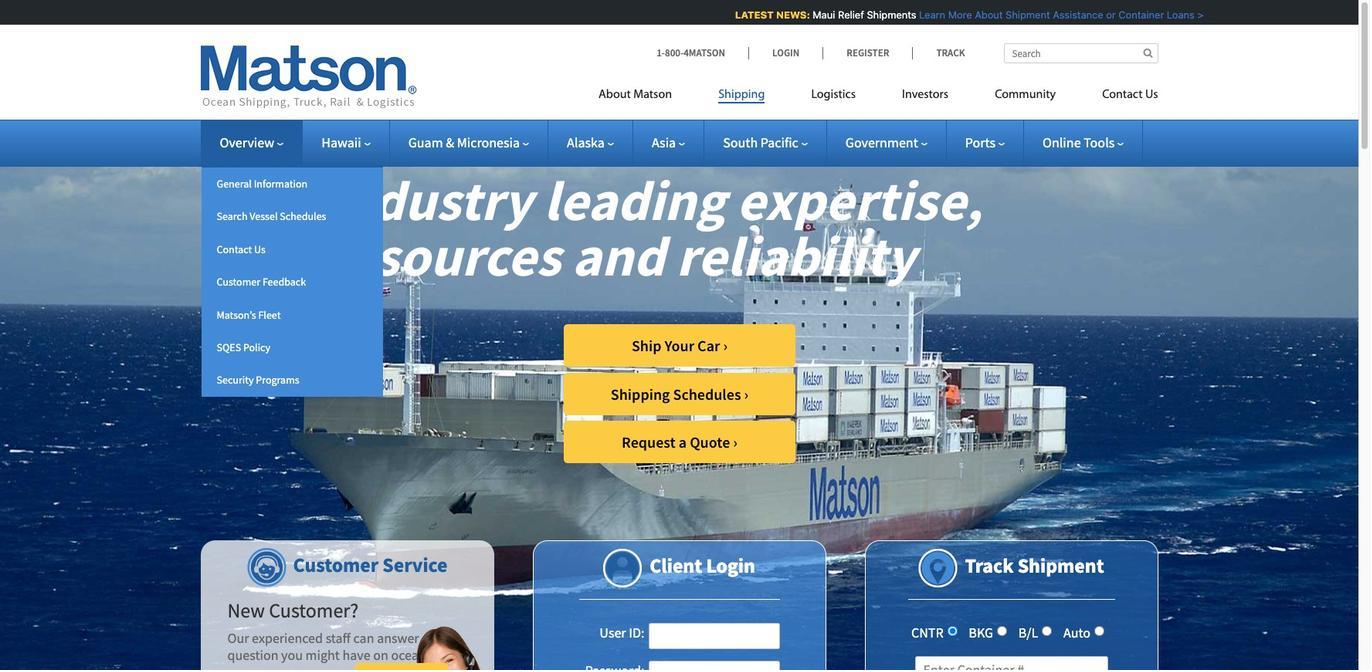 Task type: vqa. For each thing, say whether or not it's contained in the screenshot.
› to the bottom
yes



Task type: locate. For each thing, give the bounding box(es) containing it.
0 vertical spatial login
[[772, 46, 800, 59]]

customer?
[[269, 598, 359, 623]]

1 vertical spatial shipment
[[1018, 553, 1104, 578]]

can
[[353, 630, 374, 647]]

contact up tools
[[1102, 89, 1143, 101]]

contact us down search
[[217, 242, 266, 256]]

shipping
[[718, 89, 765, 101], [611, 385, 670, 404]]

expertise,
[[737, 165, 983, 236]]

contact us link
[[1079, 81, 1158, 113], [201, 233, 383, 266]]

1 vertical spatial us
[[254, 242, 266, 256]]

0 vertical spatial us
[[1145, 89, 1158, 101]]

about right more
[[973, 8, 1001, 21]]

0 vertical spatial contact us
[[1102, 89, 1158, 101]]

container
[[1117, 8, 1162, 21]]

south pacific
[[723, 134, 798, 151]]

1 horizontal spatial schedules
[[673, 385, 741, 404]]

2 horizontal spatial ›
[[744, 385, 748, 404]]

0 vertical spatial ›
[[723, 336, 728, 355]]

logistics
[[811, 89, 856, 101]]

0 horizontal spatial customer
[[217, 275, 260, 289]]

Password: password field
[[648, 661, 780, 670]]

schedules down general information link
[[280, 210, 326, 223]]

None search field
[[1004, 43, 1158, 63]]

contact us down "search" image
[[1102, 89, 1158, 101]]

0 horizontal spatial about
[[599, 89, 631, 101]]

south
[[723, 134, 758, 151]]

image of smiling customer service agent ready to help. image
[[406, 626, 494, 670]]

alaska
[[567, 134, 605, 151]]

new
[[227, 598, 265, 623]]

contact us
[[1102, 89, 1158, 101], [217, 242, 266, 256]]

schedules up quote
[[673, 385, 741, 404]]

track for 'track' link
[[936, 46, 965, 59]]

0 vertical spatial customer
[[217, 275, 260, 289]]

service
[[383, 552, 448, 578]]

1 vertical spatial login
[[706, 553, 755, 578]]

0 horizontal spatial contact us
[[217, 242, 266, 256]]

track up bkg radio on the right
[[965, 553, 1014, 578]]

login
[[772, 46, 800, 59], [706, 553, 755, 578]]

you
[[281, 646, 303, 664]]

shipping inside shipping schedules › 'link'
[[611, 385, 670, 404]]

us inside "top menu" navigation
[[1145, 89, 1158, 101]]

vessel
[[250, 210, 278, 223]]

0 horizontal spatial us
[[254, 242, 266, 256]]

request a quote ›
[[622, 432, 737, 452]]

0 vertical spatial about
[[973, 8, 1001, 21]]

programs
[[256, 373, 299, 387]]

0 vertical spatial shipping
[[718, 89, 765, 101]]

› for ship your car ›
[[723, 336, 728, 355]]

learn
[[917, 8, 943, 21]]

matson's fleet
[[217, 308, 281, 322]]

top menu navigation
[[599, 81, 1158, 113]]

guam & micronesia link
[[408, 134, 529, 151]]

0 horizontal spatial contact
[[217, 242, 252, 256]]

investors link
[[879, 81, 972, 113]]

hawaii link
[[321, 134, 370, 151]]

about left matson
[[599, 89, 631, 101]]

BKG radio
[[997, 626, 1007, 636]]

1 vertical spatial schedules
[[673, 385, 741, 404]]

shipment up b/l option
[[1018, 553, 1104, 578]]

Auto radio
[[1094, 626, 1104, 636]]

track
[[936, 46, 965, 59], [965, 553, 1014, 578]]

latest
[[733, 8, 772, 21]]

about
[[973, 8, 1001, 21], [599, 89, 631, 101]]

Enter Container # text field
[[915, 657, 1108, 670]]

800-
[[665, 46, 684, 59]]

new customer?
[[227, 598, 359, 623]]

› for request a quote ›
[[733, 432, 737, 452]]

customer for customer service
[[293, 552, 379, 578]]

shipping up south
[[718, 89, 765, 101]]

&
[[446, 134, 454, 151]]

ports link
[[965, 134, 1005, 151]]

0 horizontal spatial login
[[706, 553, 755, 578]]

1-
[[657, 46, 665, 59]]

1 horizontal spatial ›
[[733, 432, 737, 452]]

contact us link up tools
[[1079, 81, 1158, 113]]

have
[[342, 646, 370, 664]]

blue matson logo with ocean, shipping, truck, rail and logistics written beneath it. image
[[200, 46, 417, 109]]

investors
[[902, 89, 948, 101]]

sqes policy
[[217, 341, 270, 354]]

›
[[723, 336, 728, 355], [744, 385, 748, 404], [733, 432, 737, 452]]

2 vertical spatial ›
[[733, 432, 737, 452]]

0 horizontal spatial contact us link
[[201, 233, 383, 266]]

sqes
[[217, 341, 241, 354]]

information
[[254, 177, 308, 191]]

register
[[847, 46, 889, 59]]

ship your car › link
[[564, 324, 795, 367]]

reliability
[[676, 221, 916, 291]]

1 vertical spatial contact us
[[217, 242, 266, 256]]

B/L radio
[[1042, 626, 1052, 636]]

search image
[[1143, 48, 1153, 58]]

customer
[[217, 275, 260, 289], [293, 552, 379, 578]]

login link
[[748, 46, 823, 59]]

› inside 'link'
[[744, 385, 748, 404]]

services and
[[227, 667, 299, 670]]

shipment left assistance
[[1004, 8, 1048, 21]]

0 vertical spatial track
[[936, 46, 965, 59]]

0 vertical spatial contact
[[1102, 89, 1143, 101]]

login down news:
[[772, 46, 800, 59]]

track down more
[[936, 46, 965, 59]]

request a quote › link
[[564, 421, 795, 463]]

us
[[1145, 89, 1158, 101], [254, 242, 266, 256]]

contact inside "top menu" navigation
[[1102, 89, 1143, 101]]

contact us inside "top menu" navigation
[[1102, 89, 1158, 101]]

shipping inside shipping link
[[718, 89, 765, 101]]

fleet
[[258, 308, 281, 322]]

our experienced staff can answer any question you might have on ocean services and logistics.
[[227, 630, 443, 670]]

1 horizontal spatial contact us link
[[1079, 81, 1158, 113]]

1 horizontal spatial us
[[1145, 89, 1158, 101]]

car
[[697, 336, 720, 355]]

1 vertical spatial track
[[965, 553, 1014, 578]]

1 horizontal spatial contact
[[1102, 89, 1143, 101]]

1 vertical spatial about
[[599, 89, 631, 101]]

general information
[[217, 177, 308, 191]]

0 vertical spatial schedules
[[280, 210, 326, 223]]

1 vertical spatial shipping
[[611, 385, 670, 404]]

maui
[[811, 8, 833, 21]]

Search search field
[[1004, 43, 1158, 63]]

user
[[600, 624, 626, 642]]

security programs link
[[201, 364, 383, 397]]

User ID: text field
[[648, 623, 780, 649]]

0 horizontal spatial ›
[[723, 336, 728, 355]]

shipping up request
[[611, 385, 670, 404]]

feedback
[[262, 275, 306, 289]]

us down "search" image
[[1145, 89, 1158, 101]]

1-800-4matson link
[[657, 46, 748, 59]]

1 horizontal spatial contact us
[[1102, 89, 1158, 101]]

about inside "top menu" navigation
[[599, 89, 631, 101]]

0 horizontal spatial schedules
[[280, 210, 326, 223]]

asia link
[[652, 134, 685, 151]]

logistics link
[[788, 81, 879, 113]]

us up customer feedback
[[254, 242, 266, 256]]

bkg
[[969, 624, 993, 642]]

customer up matson's
[[217, 275, 260, 289]]

contact
[[1102, 89, 1143, 101], [217, 242, 252, 256]]

south pacific link
[[723, 134, 808, 151]]

customer up customer?
[[293, 552, 379, 578]]

0 horizontal spatial shipping
[[611, 385, 670, 404]]

contact us link up feedback at the left top
[[201, 233, 383, 266]]

login right client
[[706, 553, 755, 578]]

shipments
[[865, 8, 914, 21]]

contact down search
[[217, 242, 252, 256]]

1 horizontal spatial shipping
[[718, 89, 765, 101]]

1 horizontal spatial customer
[[293, 552, 379, 578]]

1 vertical spatial customer
[[293, 552, 379, 578]]

1 vertical spatial ›
[[744, 385, 748, 404]]



Task type: describe. For each thing, give the bounding box(es) containing it.
security
[[217, 373, 254, 387]]

search vessel schedules
[[217, 210, 326, 223]]

user id:
[[600, 624, 644, 642]]

more
[[946, 8, 970, 21]]

online tools
[[1043, 134, 1115, 151]]

government link
[[845, 134, 927, 151]]

customer for customer feedback
[[217, 275, 260, 289]]

logistics.
[[302, 667, 353, 670]]

ocean
[[391, 646, 426, 664]]

on
[[373, 646, 388, 664]]

security programs
[[217, 373, 299, 387]]

ship your car ›
[[632, 336, 728, 355]]

or
[[1104, 8, 1114, 21]]

matson's
[[217, 308, 256, 322]]

>
[[1195, 8, 1202, 21]]

shipping schedules › link
[[564, 373, 795, 415]]

any
[[422, 630, 443, 647]]

guam
[[408, 134, 443, 151]]

industry leading expertise, resources and reliability
[[324, 165, 983, 291]]

CNTR radio
[[947, 626, 957, 636]]

customer feedback
[[217, 275, 306, 289]]

and
[[572, 221, 665, 291]]

news:
[[774, 8, 808, 21]]

track shipment
[[965, 553, 1104, 578]]

1-800-4matson
[[657, 46, 725, 59]]

shipping link
[[695, 81, 788, 113]]

alaska link
[[567, 134, 614, 151]]

client login
[[650, 553, 755, 578]]

b/l
[[1018, 624, 1038, 642]]

resources
[[324, 221, 561, 291]]

staff
[[326, 630, 351, 647]]

0 vertical spatial contact us link
[[1079, 81, 1158, 113]]

your
[[665, 336, 694, 355]]

about matson link
[[599, 81, 695, 113]]

request
[[622, 432, 676, 452]]

shipping for shipping schedules ›
[[611, 385, 670, 404]]

matson
[[633, 89, 672, 101]]

general
[[217, 177, 252, 191]]

1 vertical spatial contact
[[217, 242, 252, 256]]

shipping for shipping
[[718, 89, 765, 101]]

matson's fleet link
[[201, 299, 383, 331]]

online tools link
[[1043, 134, 1124, 151]]

government
[[845, 134, 918, 151]]

might
[[305, 646, 340, 664]]

track for track shipment
[[965, 553, 1014, 578]]

0 vertical spatial shipment
[[1004, 8, 1048, 21]]

loans
[[1165, 8, 1193, 21]]

schedules inside 'link'
[[673, 385, 741, 404]]

customer feedback link
[[201, 266, 383, 299]]

online
[[1043, 134, 1081, 151]]

leading
[[543, 165, 725, 236]]

quote
[[690, 432, 730, 452]]

shipping schedules ›
[[611, 385, 748, 404]]

experienced
[[252, 630, 323, 647]]

1 horizontal spatial login
[[772, 46, 800, 59]]

general information link
[[201, 168, 383, 200]]

pacific
[[761, 134, 798, 151]]

hawaii
[[321, 134, 361, 151]]

question
[[227, 646, 278, 664]]

our
[[227, 630, 249, 647]]

industry
[[324, 165, 532, 236]]

client
[[650, 553, 702, 578]]

learn more about shipment assistance or container loans > link
[[917, 8, 1202, 21]]

relief
[[836, 8, 862, 21]]

register link
[[823, 46, 912, 59]]

about matson
[[599, 89, 672, 101]]

ports
[[965, 134, 995, 151]]

id:
[[629, 624, 644, 642]]

search vessel schedules link
[[201, 200, 383, 233]]

auto
[[1063, 624, 1091, 642]]

ship
[[632, 336, 661, 355]]

tools
[[1084, 134, 1115, 151]]

4matson
[[684, 46, 725, 59]]

a
[[679, 432, 687, 452]]

customer service
[[293, 552, 448, 578]]

asia
[[652, 134, 676, 151]]

1 vertical spatial contact us link
[[201, 233, 383, 266]]

1 horizontal spatial about
[[973, 8, 1001, 21]]

answer
[[377, 630, 419, 647]]

community link
[[972, 81, 1079, 113]]



